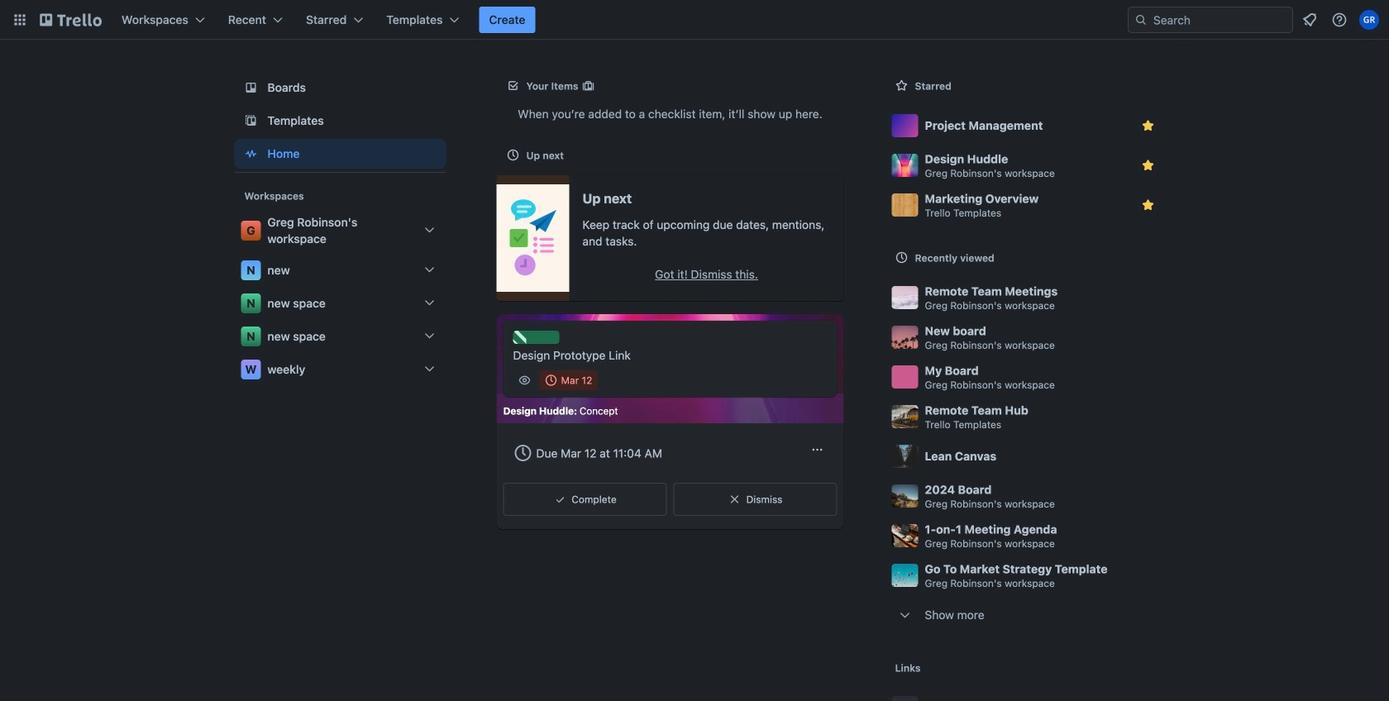 Task type: vqa. For each thing, say whether or not it's contained in the screenshot.
the sm ICON
no



Task type: describe. For each thing, give the bounding box(es) containing it.
board image
[[241, 78, 261, 98]]

primary element
[[0, 0, 1390, 40]]

click to unstar design huddle . it will be removed from your starred list. image
[[1140, 157, 1157, 174]]

click to unstar marketing overview. it will be removed from your starred list. image
[[1140, 197, 1157, 213]]

home image
[[241, 144, 261, 164]]

back to home image
[[40, 7, 102, 33]]

greg robinson (gregrobinson96) image
[[1360, 10, 1380, 30]]

search image
[[1135, 13, 1148, 26]]



Task type: locate. For each thing, give the bounding box(es) containing it.
color: green, title: none image
[[513, 331, 560, 344]]

click to unstar project management. it will be removed from your starred list. image
[[1140, 117, 1157, 134]]

open information menu image
[[1332, 12, 1348, 28]]

template board image
[[241, 111, 261, 131]]

Search field
[[1148, 8, 1293, 31]]

0 notifications image
[[1300, 10, 1320, 30]]



